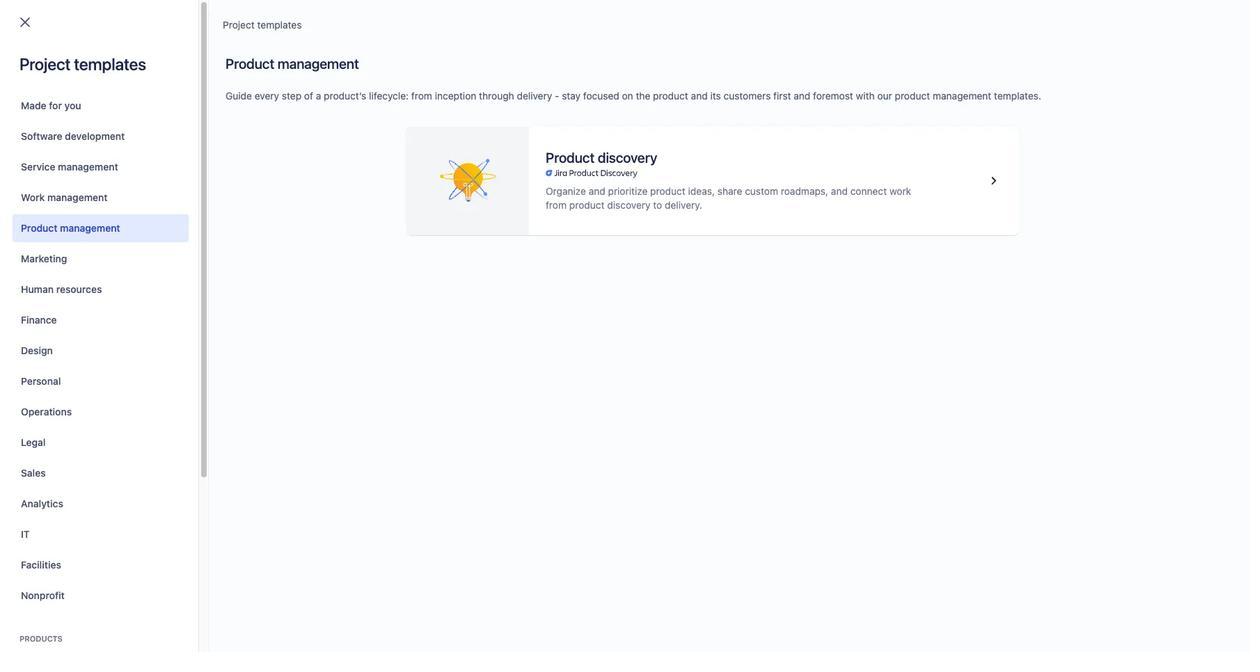 Task type: describe. For each thing, give the bounding box(es) containing it.
work
[[890, 185, 911, 197]]

1 horizontal spatial for
[[194, 111, 209, 123]]

step
[[282, 90, 301, 102]]

and left its
[[691, 90, 708, 102]]

service management button
[[13, 153, 189, 181]]

next image
[[74, 418, 91, 435]]

guide every step of a product's lifecycle: from inception through delivery - stay focused on the product and its customers first and foremost with our product management templates.
[[226, 90, 1041, 102]]

marketing
[[21, 253, 67, 264]]

last created
[[420, 152, 479, 161]]

work management
[[21, 191, 108, 203]]

product right our
[[895, 90, 930, 102]]

the
[[636, 90, 650, 102]]

design
[[21, 345, 53, 356]]

teams
[[212, 111, 244, 123]]

campaign
[[429, 217, 470, 228]]

it button
[[13, 521, 189, 548]]

legal
[[21, 436, 46, 448]]

human resources button
[[13, 276, 189, 303]]

and left 'prioritize'
[[589, 185, 605, 197]]

templates inside view all templates button
[[916, 231, 957, 242]]

operations button
[[13, 398, 189, 426]]

product right the
[[653, 90, 688, 102]]

human
[[21, 283, 54, 295]]

facilities
[[21, 559, 61, 571]]

0 vertical spatial product management
[[226, 56, 359, 72]]

-
[[555, 90, 559, 102]]

through
[[479, 90, 514, 102]]

product management button
[[13, 214, 189, 242]]

stay
[[562, 90, 581, 102]]

every
[[255, 90, 279, 102]]

to
[[653, 199, 662, 211]]

delivery.
[[665, 199, 702, 211]]

software
[[21, 130, 62, 142]]

1 vertical spatial project
[[19, 54, 71, 74]]

from inside organize and prioritize product ideas, share custom roadmaps, and connect work from product discovery to delivery.
[[546, 199, 567, 211]]

discovery inside organize and prioritize product ideas, share custom roadmaps, and connect work from product discovery to delivery.
[[607, 199, 650, 211]]

product discovery image
[[986, 173, 1002, 189]]

facilities button
[[13, 551, 189, 579]]

project management
[[172, 223, 257, 233]]

resources
[[56, 283, 102, 295]]

content
[[523, 223, 556, 233]]

personal button
[[13, 368, 189, 395]]

ideas,
[[688, 185, 715, 197]]

and left connect
[[831, 185, 848, 197]]

product up to
[[650, 185, 686, 197]]

nonprofit
[[21, 590, 65, 601]]

finance button
[[13, 306, 189, 334]]

blank project
[[69, 223, 123, 233]]

design button
[[13, 337, 189, 365]]

blank project button
[[40, 139, 152, 259]]

previous image
[[31, 418, 47, 435]]

0 vertical spatial project templates
[[223, 19, 302, 31]]

project
[[94, 223, 123, 233]]

share
[[717, 185, 742, 197]]

templates inside the project templates link
[[257, 19, 302, 31]]

star social media launch image
[[37, 373, 53, 389]]

projects
[[28, 57, 87, 77]]

it
[[21, 528, 30, 540]]

work management button
[[13, 184, 189, 212]]

1 vertical spatial product
[[546, 150, 595, 166]]

yours
[[267, 111, 296, 123]]

0 vertical spatial from
[[411, 90, 432, 102]]

legal button
[[13, 429, 189, 457]]

first
[[773, 90, 791, 102]]

a
[[316, 90, 321, 102]]

nonprofit button
[[13, 582, 189, 610]]

content management button
[[511, 139, 623, 259]]

made for you button
[[13, 92, 189, 120]]

operations
[[21, 406, 72, 418]]

prioritize
[[608, 185, 648, 197]]

on
[[622, 90, 633, 102]]

sales
[[21, 467, 46, 479]]

roadmaps,
[[781, 185, 828, 197]]



Task type: vqa. For each thing, say whether or not it's contained in the screenshot.
the top from
yes



Task type: locate. For each thing, give the bounding box(es) containing it.
view all templates
[[882, 231, 957, 242]]

project
[[223, 19, 255, 31], [19, 54, 71, 74], [172, 223, 201, 233]]

jira work management
[[206, 309, 296, 320]]

1 horizontal spatial work
[[223, 309, 243, 320]]

connect
[[850, 185, 887, 197]]

created
[[442, 152, 479, 161]]

customers
[[724, 90, 771, 102]]

service
[[21, 161, 55, 173]]

1 horizontal spatial project
[[172, 223, 201, 233]]

from down organize at the left
[[546, 199, 567, 211]]

sales button
[[13, 459, 189, 487]]

products
[[19, 634, 63, 643]]

primary element
[[8, 0, 986, 39]]

software development button
[[13, 123, 189, 150]]

discovery up 'prioritize'
[[598, 150, 657, 166]]

for left you
[[49, 100, 62, 111]]

templates
[[257, 19, 302, 31], [74, 54, 146, 74], [140, 111, 192, 123], [916, 231, 957, 242]]

organize and prioritize product ideas, share custom roadmaps, and connect work from product discovery to delivery.
[[546, 185, 911, 211]]

work
[[21, 191, 45, 203], [223, 309, 243, 320]]

focused
[[583, 90, 619, 102]]

product management inside button
[[21, 222, 120, 234]]

0 horizontal spatial work
[[21, 191, 45, 203]]

management
[[278, 56, 359, 72], [933, 90, 991, 102], [58, 161, 118, 173], [47, 191, 108, 203], [60, 222, 120, 234], [203, 223, 257, 233], [558, 223, 611, 233], [423, 228, 476, 239]]

Search field
[[986, 8, 1125, 30]]

0 horizontal spatial project templates
[[19, 54, 146, 74]]

jira product discovery image
[[546, 168, 638, 179], [546, 168, 638, 179]]

1 horizontal spatial project templates
[[223, 19, 302, 31]]

1 vertical spatial product management
[[21, 222, 120, 234]]

product down organize at the left
[[569, 199, 605, 211]]

analytics
[[21, 498, 63, 510]]

0 vertical spatial work
[[21, 191, 45, 203]]

0 horizontal spatial product management
[[21, 222, 120, 234]]

view all templates button
[[864, 139, 976, 259]]

of
[[304, 90, 313, 102]]

project management button
[[158, 139, 270, 259]]

our
[[877, 90, 892, 102]]

product up organize at the left
[[546, 150, 595, 166]]

you
[[64, 100, 81, 111]]

1 vertical spatial discovery
[[607, 199, 650, 211]]

2 vertical spatial project
[[172, 223, 201, 233]]

work down service
[[21, 191, 45, 203]]

personal
[[21, 375, 61, 387]]

campaign management
[[423, 217, 476, 239]]

0 horizontal spatial product
[[21, 222, 57, 234]]

delivery
[[517, 90, 552, 102]]

management
[[245, 309, 296, 320]]

recommended templates for teams like yours
[[58, 111, 296, 123]]

product management
[[226, 56, 359, 72], [21, 222, 120, 234]]

and right first
[[794, 90, 810, 102]]

marketing button
[[13, 245, 189, 273]]

software development
[[21, 130, 125, 142]]

None text field
[[29, 305, 166, 324]]

1 horizontal spatial from
[[546, 199, 567, 211]]

banner
[[0, 0, 1250, 39]]

development
[[65, 130, 125, 142]]

project templates
[[223, 19, 302, 31], [19, 54, 146, 74]]

inception
[[435, 90, 476, 102]]

jira work management image
[[57, 239, 136, 248], [57, 239, 136, 248], [174, 239, 254, 248], [174, 239, 254, 248]]

1 horizontal spatial product
[[226, 56, 274, 72]]

last
[[420, 152, 440, 161]]

from right lifecycle: at left
[[411, 90, 432, 102]]

templates.
[[994, 90, 1041, 102]]

for left teams
[[194, 111, 209, 123]]

product up 'guide'
[[226, 56, 274, 72]]

0 vertical spatial product
[[226, 56, 274, 72]]

product up marketing
[[21, 222, 57, 234]]

product management down work management
[[21, 222, 120, 234]]

view
[[882, 231, 902, 242]]

1 vertical spatial project templates
[[19, 54, 146, 74]]

service management
[[21, 161, 118, 173]]

guide
[[226, 90, 252, 102]]

2 horizontal spatial product
[[546, 150, 595, 166]]

made
[[21, 100, 46, 111]]

product
[[226, 56, 274, 72], [546, 150, 595, 166], [21, 222, 57, 234]]

project templates link
[[223, 17, 302, 33]]

blank
[[69, 223, 92, 233]]

0 vertical spatial discovery
[[598, 150, 657, 166]]

custom
[[745, 185, 778, 197]]

2 horizontal spatial project
[[223, 19, 255, 31]]

0 horizontal spatial project
[[19, 54, 71, 74]]

2 vertical spatial product
[[21, 222, 57, 234]]

product
[[653, 90, 688, 102], [895, 90, 930, 102], [650, 185, 686, 197], [569, 199, 605, 211]]

human resources
[[21, 283, 102, 295]]

organize
[[546, 185, 586, 197]]

0 vertical spatial project
[[223, 19, 255, 31]]

recommended
[[58, 111, 137, 123]]

product management up step
[[226, 56, 359, 72]]

for inside button
[[49, 100, 62, 111]]

1 horizontal spatial product management
[[226, 56, 359, 72]]

with
[[856, 90, 875, 102]]

project inside button
[[172, 223, 201, 233]]

1 vertical spatial from
[[546, 199, 567, 211]]

jira
[[206, 309, 220, 320]]

discovery
[[598, 150, 657, 166], [607, 199, 650, 211]]

work right jira
[[223, 309, 243, 320]]

like
[[247, 111, 264, 123]]

0 horizontal spatial for
[[49, 100, 62, 111]]

for
[[49, 100, 62, 111], [194, 111, 209, 123]]

lifecycle:
[[369, 90, 409, 102]]

product's
[[324, 90, 366, 102]]

made for you
[[21, 100, 81, 111]]

1 vertical spatial work
[[223, 309, 243, 320]]

its
[[710, 90, 721, 102]]

finance
[[21, 314, 57, 326]]

foremost
[[813, 90, 853, 102]]

back to projects image
[[17, 14, 33, 31]]

discovery down 'prioritize'
[[607, 199, 650, 211]]

0 horizontal spatial from
[[411, 90, 432, 102]]

product discovery
[[546, 150, 657, 166]]

analytics button
[[13, 490, 189, 518]]

product inside product management button
[[21, 222, 57, 234]]

and
[[691, 90, 708, 102], [794, 90, 810, 102], [589, 185, 605, 197], [831, 185, 848, 197]]

content management
[[523, 223, 611, 233]]

work inside button
[[21, 191, 45, 203]]



